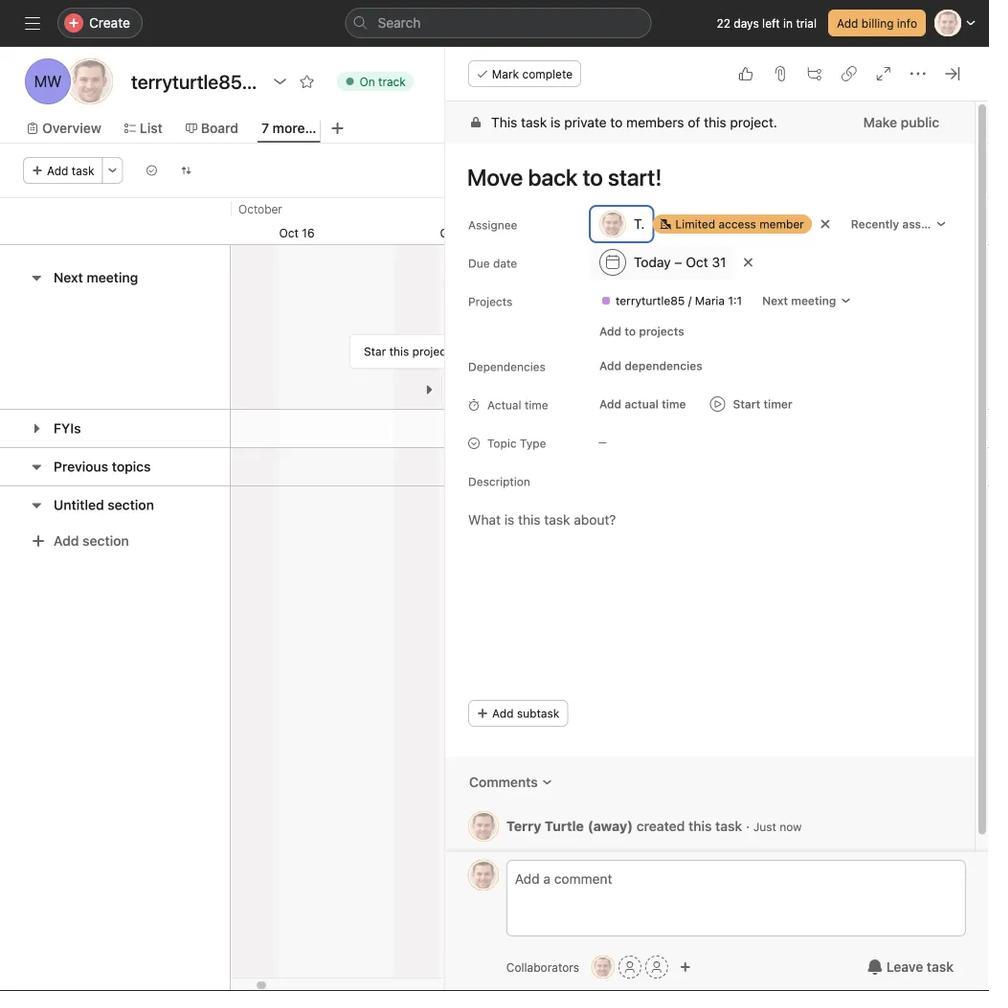 Task type: locate. For each thing, give the bounding box(es) containing it.
task left ·
[[715, 818, 742, 834]]

untitled section button
[[54, 488, 154, 522]]

1 horizontal spatial to
[[625, 325, 636, 338]]

add left actual
[[599, 397, 621, 411]]

fyis button
[[54, 411, 81, 446]]

1 vertical spatial this
[[390, 345, 410, 358]]

add actual time
[[599, 397, 686, 411]]

add left subtask
[[492, 707, 514, 720]]

next inside popup button
[[762, 294, 788, 307]]

add for add actual time
[[599, 397, 621, 411]]

today
[[634, 254, 671, 270]]

next meeting right the 1:1
[[762, 294, 836, 307]]

add dependencies button
[[591, 352, 711, 379]]

add down add to projects at the top right of the page
[[599, 359, 621, 373]]

star
[[364, 345, 387, 358]]

trial
[[796, 16, 817, 30]]

oct left 16 at the left of page
[[279, 226, 299, 239]]

time
[[662, 397, 686, 411], [525, 398, 548, 412]]

show subtasks for task what's something that was harder than expected? image
[[424, 384, 435, 396]]

add tab image
[[330, 121, 345, 136]]

add for add task
[[47, 164, 68, 177]]

collapse task list for the section previous topics image
[[29, 459, 44, 475]]

tt button
[[468, 811, 499, 842], [468, 860, 499, 891], [592, 956, 615, 979]]

add for add section
[[54, 533, 79, 549]]

add down untitled
[[54, 533, 79, 549]]

next right the 1:1
[[762, 294, 788, 307]]

untitled section
[[54, 497, 154, 513]]

to left projects
[[625, 325, 636, 338]]

leave task button
[[855, 950, 966, 984]]

next right collapse task list for the section next meeting icon
[[54, 270, 83, 285]]

1 vertical spatial section
[[82, 533, 129, 549]]

board
[[201, 120, 238, 136]]

0 vertical spatial meeting
[[87, 270, 138, 285]]

2 vertical spatial this
[[688, 818, 712, 834]]

members
[[626, 114, 684, 130]]

next
[[54, 270, 83, 285], [762, 294, 788, 307]]

1 horizontal spatial time
[[662, 397, 686, 411]]

time right actual on the top of the page
[[525, 398, 548, 412]]

0 vertical spatial to
[[610, 114, 623, 130]]

oct right '–'
[[686, 254, 708, 270]]

make public
[[863, 114, 939, 130]]

oct 16
[[279, 226, 315, 239]]

expand task list for the section fyis image
[[29, 421, 44, 436]]

remove assignee image
[[819, 218, 831, 230]]

create
[[89, 15, 130, 31]]

next meeting inside popup button
[[762, 294, 836, 307]]

add actual time button
[[591, 391, 695, 418]]

terryturtle85
[[616, 294, 685, 307]]

1 horizontal spatial next
[[762, 294, 788, 307]]

task
[[521, 114, 547, 130], [72, 164, 94, 177], [715, 818, 742, 834], [927, 959, 954, 975]]

2 horizontal spatial oct
[[686, 254, 708, 270]]

None text field
[[126, 64, 263, 99]]

all tasks image
[[146, 165, 158, 176]]

limited access member
[[675, 217, 804, 231]]

attachments: add a file to this task, move back to start! image
[[773, 66, 788, 81]]

time inside add actual time dropdown button
[[662, 397, 686, 411]]

on track
[[360, 75, 406, 88]]

section down untitled section button
[[82, 533, 129, 549]]

7 more… button
[[261, 118, 316, 139]]

list
[[140, 120, 163, 136]]

0 vertical spatial tt button
[[468, 811, 499, 842]]

copy task link image
[[842, 66, 857, 81]]

task left 'more actions' image
[[72, 164, 94, 177]]

meeting inside next meeting popup button
[[791, 294, 836, 307]]

0 horizontal spatial next meeting
[[54, 270, 138, 285]]

to
[[610, 114, 623, 130], [625, 325, 636, 338]]

add inside button
[[47, 164, 68, 177]]

created
[[636, 818, 685, 834]]

comments
[[469, 774, 538, 790]]

2 vertical spatial tt button
[[592, 956, 615, 979]]

task inside button
[[927, 959, 954, 975]]

public
[[901, 114, 939, 130]]

in
[[783, 16, 793, 30]]

1:1
[[728, 294, 742, 307]]

oct inside main content
[[686, 254, 708, 270]]

0 vertical spatial next meeting
[[54, 270, 138, 285]]

mark
[[492, 67, 519, 80]]

0 vertical spatial this
[[704, 114, 726, 130]]

tt button left terry at the right bottom
[[468, 811, 499, 842]]

add left billing
[[837, 16, 858, 30]]

(away)
[[588, 818, 633, 834]]

meeting right collapse task list for the section next meeting icon
[[87, 270, 138, 285]]

1 vertical spatial next
[[762, 294, 788, 307]]

1 vertical spatial to
[[625, 325, 636, 338]]

track
[[378, 75, 406, 88]]

add
[[837, 16, 858, 30], [47, 164, 68, 177], [599, 325, 621, 338], [599, 359, 621, 373], [599, 397, 621, 411], [54, 533, 79, 549], [492, 707, 514, 720]]

meeting down remove assignee icon
[[791, 294, 836, 307]]

dependencies
[[468, 360, 546, 373]]

star this project
[[364, 345, 451, 358]]

this
[[491, 114, 517, 130]]

topic type
[[487, 437, 546, 450]]

add to projects button
[[591, 318, 693, 345]]

next meeting right collapse task list for the section next meeting icon
[[54, 270, 138, 285]]

main content containing this task is private to members of this project.
[[445, 102, 975, 866]]

dependencies
[[625, 359, 702, 373]]

1 horizontal spatial oct
[[440, 226, 460, 239]]

now
[[780, 820, 802, 833]]

add section button
[[23, 524, 137, 558]]

project.
[[730, 114, 777, 130]]

main content
[[445, 102, 975, 866]]

task for add
[[72, 164, 94, 177]]

22
[[717, 16, 731, 30]]

private
[[564, 114, 607, 130]]

this right created
[[688, 818, 712, 834]]

full screen image
[[876, 66, 892, 81]]

0 vertical spatial next
[[54, 270, 83, 285]]

task for leave
[[927, 959, 954, 975]]

1 horizontal spatial meeting
[[791, 294, 836, 307]]

task right leave
[[927, 959, 954, 975]]

start timer button
[[702, 391, 800, 418]]

–
[[674, 254, 682, 270]]

add or remove collaborators image
[[680, 961, 691, 973]]

1 horizontal spatial next meeting
[[762, 294, 836, 307]]

/
[[688, 294, 692, 307]]

tt
[[81, 72, 99, 90], [476, 820, 491, 833], [476, 869, 491, 882], [596, 961, 611, 974]]

tt right 'collaborators'
[[596, 961, 611, 974]]

section
[[108, 497, 154, 513], [82, 533, 129, 549]]

this right the of
[[704, 114, 726, 130]]

0 horizontal spatial meeting
[[87, 270, 138, 285]]

project
[[413, 345, 451, 358]]

to inside button
[[625, 325, 636, 338]]

section for untitled section
[[108, 497, 154, 513]]

tt button down comments at bottom
[[468, 860, 499, 891]]

add down overview link
[[47, 164, 68, 177]]

next meeting
[[54, 270, 138, 285], [762, 294, 836, 307]]

this right star
[[390, 345, 410, 358]]

add to starred image
[[299, 74, 315, 89]]

recently assigned
[[851, 217, 952, 231]]

add subtask image
[[807, 66, 823, 81]]

task for this
[[521, 114, 547, 130]]

start
[[733, 397, 760, 411]]

time right actual
[[662, 397, 686, 411]]

oct left 23
[[440, 226, 460, 239]]

list link
[[124, 118, 163, 139]]

0 horizontal spatial oct
[[279, 226, 299, 239]]

·
[[746, 818, 750, 834]]

0 horizontal spatial next
[[54, 270, 83, 285]]

23
[[463, 226, 477, 239]]

to right private
[[610, 114, 623, 130]]

section down "topics"
[[108, 497, 154, 513]]

1 vertical spatial next meeting
[[762, 294, 836, 307]]

previous
[[54, 459, 108, 475]]

main content inside move back to start! dialog
[[445, 102, 975, 866]]

oct
[[279, 226, 299, 239], [440, 226, 460, 239], [686, 254, 708, 270]]

untitled
[[54, 497, 104, 513]]

task left is
[[521, 114, 547, 130]]

add task button
[[23, 157, 103, 184]]

assignee
[[468, 218, 517, 232]]

oct for oct 23
[[440, 226, 460, 239]]

add inside dropdown button
[[599, 397, 621, 411]]

add dependencies
[[599, 359, 702, 373]]

section inside button
[[82, 533, 129, 549]]

add for add dependencies
[[599, 359, 621, 373]]

add inside 'button'
[[599, 359, 621, 373]]

1 vertical spatial meeting
[[791, 294, 836, 307]]

0 vertical spatial section
[[108, 497, 154, 513]]

add for add subtask
[[492, 707, 514, 720]]

add section
[[54, 533, 129, 549]]

tt down comments at bottom
[[476, 869, 491, 882]]

task inside button
[[72, 164, 94, 177]]

section inside button
[[108, 497, 154, 513]]

next meeting button
[[54, 260, 138, 295]]

projects
[[468, 295, 512, 308]]

more actions image
[[107, 165, 118, 176]]

22 days left in trial
[[717, 16, 817, 30]]

tt button right 'collaborators'
[[592, 956, 615, 979]]

add down the terryturtle85
[[599, 325, 621, 338]]

add subtask
[[492, 707, 559, 720]]



Task type: vqa. For each thing, say whether or not it's contained in the screenshot.
terry turtle (away) created this task · just now
yes



Task type: describe. For each thing, give the bounding box(es) containing it.
info
[[897, 16, 917, 30]]

expand sidebar image
[[25, 15, 40, 31]]

topics
[[112, 459, 151, 475]]

7 more…
[[261, 120, 316, 136]]

16
[[302, 226, 315, 239]]

today – oct 31
[[634, 254, 726, 270]]

on track button
[[328, 68, 422, 95]]

subtask
[[517, 707, 559, 720]]

add for add to projects
[[599, 325, 621, 338]]

tt right mw
[[81, 72, 99, 90]]

close details image
[[945, 66, 961, 81]]

meeting inside next meeting button
[[87, 270, 138, 285]]

7
[[261, 120, 269, 136]]

on
[[360, 75, 375, 88]]

leave task
[[887, 959, 954, 975]]

date
[[493, 257, 517, 270]]

description
[[468, 475, 530, 488]]

mw
[[34, 72, 62, 90]]

topic
[[487, 437, 517, 450]]

actual
[[625, 397, 659, 411]]

is
[[551, 114, 561, 130]]

timer
[[764, 397, 793, 411]]

terry turtle (away) created this task · just now
[[506, 818, 802, 834]]

left
[[762, 16, 780, 30]]

terry turtle link
[[506, 818, 584, 834]]

add for add billing info
[[837, 16, 858, 30]]

more actions for this task image
[[911, 66, 926, 81]]

search button
[[345, 8, 652, 38]]

previous topics button
[[54, 450, 151, 484]]

make
[[863, 114, 897, 130]]

add billing info button
[[828, 10, 926, 36]]

just
[[753, 820, 776, 833]]

recently assigned button
[[842, 211, 956, 237]]

actual
[[487, 398, 521, 412]]

oct 23
[[440, 226, 477, 239]]

recently
[[851, 217, 899, 231]]

oct for oct 16
[[279, 226, 299, 239]]

terryturtle85 / maria 1:1 link
[[593, 291, 750, 310]]

comments button
[[457, 765, 566, 800]]

overview link
[[27, 118, 101, 139]]

actual time
[[487, 398, 548, 412]]

days
[[734, 16, 759, 30]]

collapse task list for the section next meeting image
[[29, 270, 44, 285]]

add task
[[47, 164, 94, 177]]

31
[[712, 254, 726, 270]]

0 horizontal spatial time
[[525, 398, 548, 412]]

—
[[598, 437, 607, 448]]

fyis
[[54, 420, 81, 436]]

create button
[[57, 8, 143, 38]]

due
[[468, 257, 490, 270]]

next meeting button
[[754, 287, 860, 314]]

search
[[378, 15, 421, 31]]

mark complete button
[[468, 60, 581, 87]]

add to projects
[[599, 325, 684, 338]]

limited
[[675, 217, 715, 231]]

collapse task list for the section untitled section image
[[29, 497, 44, 513]]

collaborators
[[506, 961, 579, 974]]

member
[[759, 217, 804, 231]]

0 likes. click to like this task image
[[738, 66, 754, 81]]

overview
[[42, 120, 101, 136]]

complete
[[522, 67, 573, 80]]

move back to start! dialog
[[445, 47, 989, 991]]

leave
[[887, 959, 923, 975]]

— button
[[591, 429, 706, 456]]

october
[[238, 202, 282, 215]]

board link
[[186, 118, 238, 139]]

mark complete
[[492, 67, 573, 80]]

access
[[719, 217, 756, 231]]

more…
[[273, 120, 316, 136]]

next inside button
[[54, 270, 83, 285]]

clear due date image
[[742, 257, 754, 268]]

Task Name text field
[[455, 155, 952, 199]]

maria
[[695, 294, 725, 307]]

start timer
[[733, 397, 793, 411]]

projects
[[639, 325, 684, 338]]

show options image
[[272, 74, 288, 89]]

add subtask button
[[468, 700, 568, 727]]

tt left terry at the right bottom
[[476, 820, 491, 833]]

previous topics
[[54, 459, 151, 475]]

this task is private to members of this project.
[[491, 114, 777, 130]]

search list box
[[345, 8, 652, 38]]

section for add section
[[82, 533, 129, 549]]

none image
[[181, 165, 192, 176]]

due date
[[468, 257, 517, 270]]

make public button
[[851, 105, 952, 140]]

0 horizontal spatial to
[[610, 114, 623, 130]]

1 vertical spatial tt button
[[468, 860, 499, 891]]



